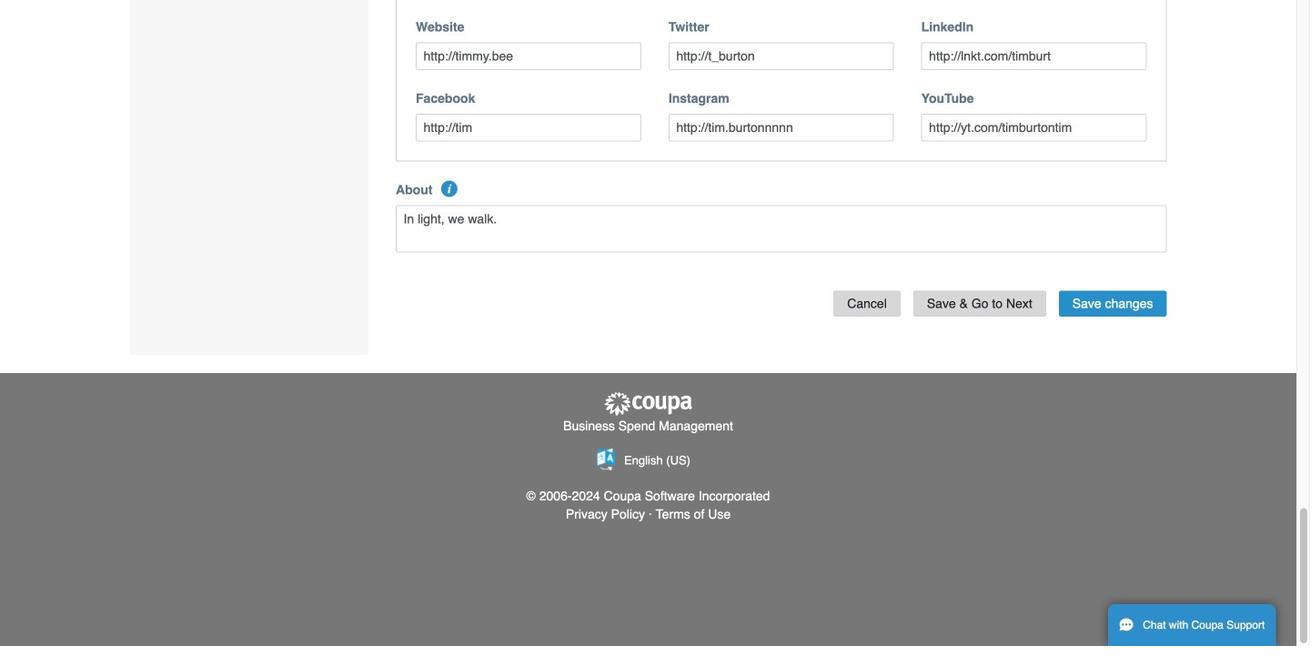 Task type: locate. For each thing, give the bounding box(es) containing it.
None text field
[[669, 42, 895, 70], [416, 114, 642, 141], [922, 114, 1147, 141], [396, 205, 1167, 252], [669, 42, 895, 70], [416, 114, 642, 141], [922, 114, 1147, 141], [396, 205, 1167, 252]]

coupa supplier portal image
[[603, 391, 694, 417]]

None text field
[[416, 42, 642, 70], [922, 42, 1147, 70], [669, 114, 895, 141], [416, 42, 642, 70], [922, 42, 1147, 70], [669, 114, 895, 141]]



Task type: vqa. For each thing, say whether or not it's contained in the screenshot.
Notifications 0
no



Task type: describe. For each thing, give the bounding box(es) containing it.
additional information image
[[441, 180, 458, 197]]



